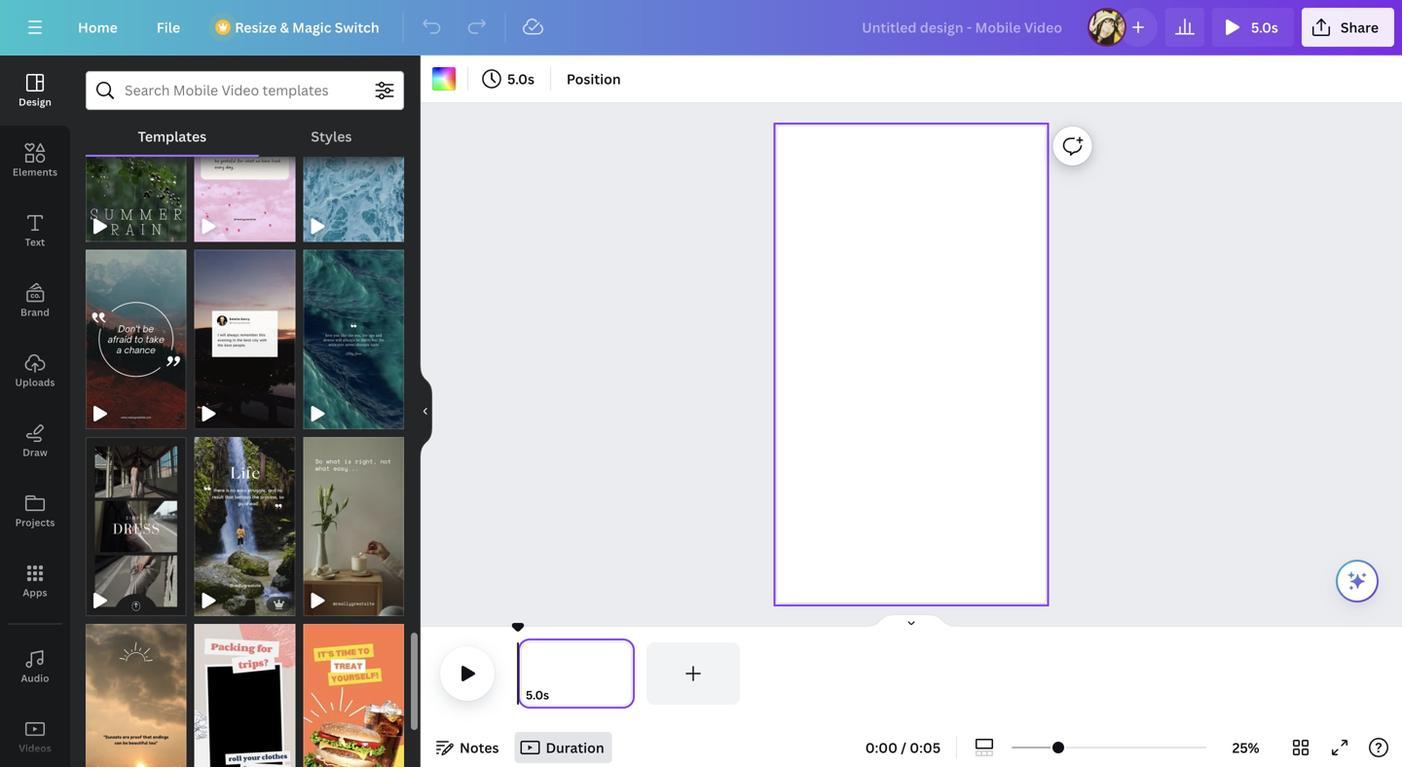 Task type: describe. For each thing, give the bounding box(es) containing it.
trimming, start edge slider
[[518, 643, 536, 705]]

0:00 / 0:05
[[866, 739, 941, 757]]

home link
[[62, 8, 133, 47]]

25% button
[[1215, 732, 1278, 764]]

resize
[[235, 18, 277, 37]]

position button
[[559, 63, 629, 94]]

magic
[[292, 18, 332, 37]]

trimming, end edge slider
[[618, 643, 635, 705]]

styles button
[[259, 118, 404, 155]]

elements button
[[0, 126, 70, 196]]

blue minimalist sea travel motivational  with sound mobile video group
[[303, 63, 404, 242]]

share
[[1341, 18, 1379, 37]]

neutral aesthetic mobile video tiktok story video group
[[303, 426, 404, 617]]

hide image
[[420, 365, 432, 458]]

neutral dreamy nostalgic gen z quote tiktok video group
[[194, 238, 295, 429]]

audio button
[[0, 632, 70, 702]]

gray and orange minimalist mobile video tiktok story video group
[[86, 613, 187, 768]]

videos
[[19, 742, 51, 755]]

share button
[[1302, 8, 1395, 47]]

brand button
[[0, 266, 70, 336]]

draw button
[[0, 406, 70, 476]]

home
[[78, 18, 118, 37]]

projects
[[15, 516, 55, 529]]

side panel tab list
[[0, 56, 70, 768]]

projects button
[[0, 476, 70, 546]]

uploads button
[[0, 336, 70, 406]]

switch
[[335, 18, 380, 37]]

green natural calm summer rain tiktok story group
[[86, 63, 187, 242]]

uploads
[[15, 376, 55, 389]]

5.0s button inside main menu bar
[[1213, 8, 1294, 47]]

brand
[[20, 306, 50, 319]]

25%
[[1233, 739, 1260, 757]]

5.0s inside main menu bar
[[1252, 18, 1279, 37]]

templates button
[[86, 118, 259, 155]]

green and brown simple mobile video tiktok story video group
[[194, 426, 295, 617]]

file
[[157, 18, 180, 37]]

simple blue ocean love story quotes short video group
[[303, 238, 404, 429]]

&
[[280, 18, 289, 37]]

0:00
[[866, 739, 898, 757]]

videos button
[[0, 702, 70, 768]]



Task type: locate. For each thing, give the bounding box(es) containing it.
1 vertical spatial 5.0s button
[[476, 63, 542, 94]]

design
[[19, 95, 51, 109]]

duration button
[[515, 732, 612, 764]]

5.0s button right #ffffff image
[[476, 63, 542, 94]]

#ffffff image
[[432, 67, 456, 91]]

position
[[567, 70, 621, 88]]

beige pink magazine collage personal tiktok video group
[[194, 613, 295, 768]]

Page title text field
[[558, 686, 565, 705]]

audio
[[21, 672, 49, 685]]

5.0s button left share dropdown button
[[1213, 8, 1294, 47]]

resize & magic switch button
[[204, 8, 395, 47]]

0:05
[[910, 739, 941, 757]]

orange and yellow burger typographic food tiktok video ad group
[[303, 613, 404, 768]]

5.0s left position dropdown button
[[507, 70, 535, 88]]

duration
[[546, 739, 605, 757]]

Design title text field
[[847, 8, 1080, 47]]

design button
[[0, 56, 70, 126]]

text button
[[0, 196, 70, 266]]

5.0s left share dropdown button
[[1252, 18, 1279, 37]]

notes
[[460, 739, 499, 757]]

dark and white simple animated fashion promo tiktok video group
[[86, 426, 187, 617]]

templates
[[138, 127, 207, 146]]

/
[[901, 739, 907, 757]]

apps
[[23, 586, 47, 600]]

hide pages image
[[865, 614, 958, 629]]

Search Mobile Video templates search field
[[125, 72, 365, 109]]

apps button
[[0, 546, 70, 617]]

5.0s
[[1252, 18, 1279, 37], [507, 70, 535, 88], [526, 687, 549, 703]]

main menu bar
[[0, 0, 1403, 56]]

2 vertical spatial 5.0s button
[[526, 686, 549, 705]]

0 vertical spatial 5.0s
[[1252, 18, 1279, 37]]

5.0s left page title text field
[[526, 687, 549, 703]]

notes button
[[429, 732, 507, 764]]

5.0s button left page title text field
[[526, 686, 549, 705]]

blue and pink gradient quotes tiktok story group
[[194, 63, 295, 242]]

5.0s button
[[1213, 8, 1294, 47], [476, 63, 542, 94], [526, 686, 549, 705]]

text
[[25, 236, 45, 249]]

styles
[[311, 127, 352, 146]]

0 vertical spatial 5.0s button
[[1213, 8, 1294, 47]]

1 vertical spatial 5.0s
[[507, 70, 535, 88]]

draw
[[23, 446, 48, 459]]

2 vertical spatial 5.0s
[[526, 687, 549, 703]]

brown and white simple quotes tiktok story group
[[86, 238, 187, 429]]

resize & magic switch
[[235, 18, 380, 37]]

file button
[[141, 8, 196, 47]]

elements
[[13, 166, 58, 179]]

canva assistant image
[[1346, 570, 1370, 593]]



Task type: vqa. For each thing, say whether or not it's contained in the screenshot.
Share
yes



